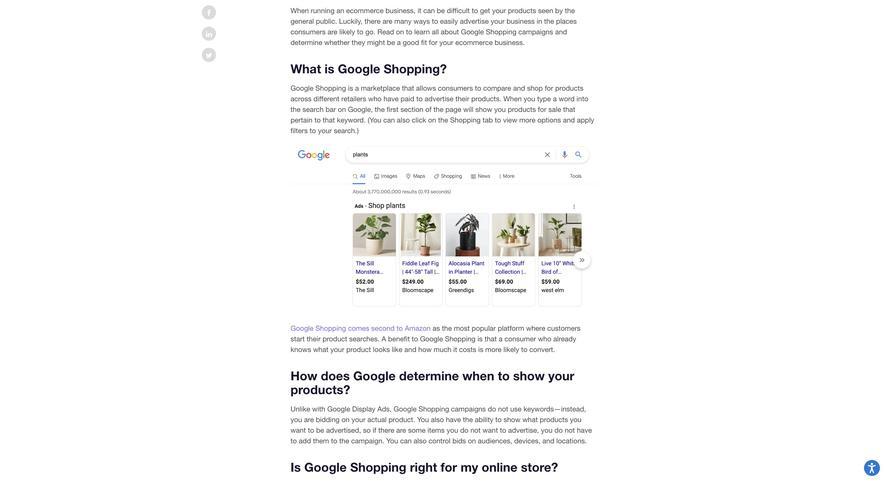 Task type: describe. For each thing, give the bounding box(es) containing it.
to down amazon
[[412, 335, 418, 343]]

2 vertical spatial have
[[577, 426, 592, 434]]

will
[[463, 105, 474, 113]]

and inside as the most popular platform where customers start their product searches. a benefit to google shopping is that a consumer who already knows what your product looks like and how much it costs is more likely to convert.
[[405, 345, 416, 353]]

use
[[510, 405, 522, 413]]

searches.
[[349, 335, 380, 343]]

an
[[337, 6, 344, 14]]

1 horizontal spatial be
[[387, 38, 395, 46]]

1 vertical spatial product
[[346, 345, 371, 353]]

and inside the unlike with google display ads, google shopping campaigns do not use keywords—instead, you are bidding on your actual product. you also have the ability to show what products you want to be advertised, so if there are some items you do not want to advertise, you do not have to add them to the campaign. you can also control bids on audiences, devices, and locations.
[[543, 437, 555, 445]]

for up type
[[545, 84, 553, 92]]

google down "they"
[[338, 61, 380, 76]]

products.
[[471, 95, 502, 103]]

if
[[373, 426, 376, 434]]

as the most popular platform where customers start their product searches. a benefit to google shopping is that a consumer who already knows what your product looks like and how much it costs is more likely to convert.
[[291, 324, 581, 353]]

it inside as the most popular platform where customers start their product searches. a benefit to google shopping is that a consumer who already knows what your product looks like and how much it costs is more likely to convert.
[[453, 345, 457, 353]]

to up audiences,
[[500, 426, 506, 434]]

of
[[426, 105, 432, 113]]

to right ability
[[495, 416, 502, 424]]

locations.
[[557, 437, 587, 445]]

your inside as the most popular platform where customers start their product searches. a benefit to google shopping is that a consumer who already knows what your product looks like and how much it costs is more likely to convert.
[[331, 345, 344, 353]]

1 horizontal spatial also
[[414, 437, 427, 445]]

compare
[[483, 84, 511, 92]]

show inside the how does google determine when to show your products?
[[513, 368, 545, 383]]

you up locations.
[[570, 416, 582, 424]]

are up whether
[[328, 28, 337, 36]]

all
[[432, 28, 439, 36]]

and left shop
[[513, 84, 525, 92]]

advertised,
[[326, 426, 361, 434]]

google inside the how does google determine when to show your products?
[[353, 368, 396, 383]]

the up (you
[[375, 105, 385, 113]]

difficult
[[447, 6, 470, 14]]

some
[[408, 426, 426, 434]]

what inside as the most popular platform where customers start their product searches. a benefit to google shopping is that a consumer who already knows what your product looks like and how much it costs is more likely to convert.
[[313, 345, 329, 353]]

a up retailers
[[355, 84, 359, 92]]

costs
[[459, 345, 476, 353]]

bar
[[326, 105, 336, 113]]

they
[[352, 38, 365, 46]]

on right bar
[[338, 105, 346, 113]]

the right in
[[544, 17, 554, 25]]

into
[[577, 95, 589, 103]]

keywords—instead,
[[524, 405, 586, 413]]

the down advertised, at the left bottom of the page
[[339, 437, 349, 445]]

products inside the unlike with google display ads, google shopping campaigns do not use keywords—instead, you are bidding on your actual product. you also have the ability to show what products you want to be advertised, so if there are some items you do not want to advertise, you do not have to add them to the campaign. you can also control bids on audiences, devices, and locations.
[[540, 416, 568, 424]]

control
[[429, 437, 451, 445]]

good
[[403, 38, 419, 46]]

shopping?
[[384, 61, 447, 76]]

as
[[433, 324, 440, 332]]

2 horizontal spatial be
[[437, 6, 445, 14]]

that down bar
[[323, 116, 335, 124]]

you down keywords—instead,
[[541, 426, 553, 434]]

much
[[434, 345, 452, 353]]

most
[[454, 324, 470, 332]]

1 want from the left
[[291, 426, 306, 434]]

read
[[378, 28, 394, 36]]

learn
[[414, 28, 430, 36]]

that up paid
[[402, 84, 414, 92]]

on down of
[[428, 116, 436, 124]]

what is google shopping?
[[291, 61, 447, 76]]

advertise inside when running an ecommerce business, it can be difficult to get your products seen by the general public. luckily, there are many ways to easily advertise your business in the places consumers are likely to go. read on to learn all about google shopping campaigns and determine whether they might be a good fit for your ecommerce business.
[[460, 17, 489, 25]]

my
[[461, 460, 478, 475]]

ability
[[475, 416, 494, 424]]

consumers inside google shopping is a marketplace that allows consumers to compare and shop for products across different retailers who have paid to advertise their products. when you type a word into the search bar on google, the first section of the page will show you products for sale that pertain to that keyword. (you can also click on the shopping tab to view more options and apply filters to your search.)
[[438, 84, 473, 92]]

more inside as the most popular platform where customers start their product searches. a benefit to google shopping is that a consumer who already knows what your product looks like and how much it costs is more likely to convert.
[[485, 345, 502, 353]]

shopping down will
[[450, 116, 481, 124]]

customers
[[547, 324, 581, 332]]

fit
[[421, 38, 427, 46]]

0 vertical spatial product
[[323, 335, 347, 343]]

unlike
[[291, 405, 310, 413]]

shopping up "different"
[[316, 84, 346, 92]]

store?
[[521, 460, 558, 475]]

be inside the unlike with google display ads, google shopping campaigns do not use keywords—instead, you are bidding on your actual product. you also have the ability to show what products you want to be advertised, so if there are some items you do not want to advertise, you do not have to add them to the campaign. you can also control bids on audiences, devices, and locations.
[[316, 426, 324, 434]]

can inside google shopping is a marketplace that allows consumers to compare and shop for products across different retailers who have paid to advertise their products. when you type a word into the search bar on google, the first section of the page will show you products for sale that pertain to that keyword. (you can also click on the shopping tab to view more options and apply filters to your search.)
[[383, 116, 395, 124]]

consumers inside when running an ecommerce business, it can be difficult to get your products seen by the general public. luckily, there are many ways to easily advertise your business in the places consumers are likely to go. read on to learn all about google shopping campaigns and determine whether they might be a good fit for your ecommerce business.
[[291, 28, 326, 36]]

can inside when running an ecommerce business, it can be difficult to get your products seen by the general public. luckily, there are many ways to easily advertise your business in the places consumers are likely to go. read on to learn all about google shopping campaigns and determine whether they might be a good fit for your ecommerce business.
[[423, 6, 435, 14]]

business,
[[386, 6, 416, 14]]

a inside when running an ecommerce business, it can be difficult to get your products seen by the general public. luckily, there are many ways to easily advertise your business in the places consumers are likely to go. read on to learn all about google shopping campaigns and determine whether they might be a good fit for your ecommerce business.
[[397, 38, 401, 46]]

and left apply
[[563, 116, 575, 124]]

the right of
[[434, 105, 444, 113]]

consumer
[[505, 335, 536, 343]]

products up the view
[[508, 105, 536, 113]]

start
[[291, 335, 305, 343]]

google inside as the most popular platform where customers start their product searches. a benefit to google shopping is that a consumer who already knows what your product looks like and how much it costs is more likely to convert.
[[420, 335, 443, 343]]

campaigns inside the unlike with google display ads, google shopping campaigns do not use keywords—instead, you are bidding on your actual product. you also have the ability to show what products you want to be advertised, so if there are some items you do not want to advertise, you do not have to add them to the campaign. you can also control bids on audiences, devices, and locations.
[[451, 405, 486, 413]]

amazon
[[405, 324, 431, 332]]

for left 'my'
[[441, 460, 457, 475]]

paid
[[401, 95, 415, 103]]

by
[[555, 6, 563, 14]]

public.
[[316, 17, 337, 25]]

across
[[291, 95, 312, 103]]

a
[[382, 335, 386, 343]]

click
[[412, 116, 426, 124]]

are down unlike
[[304, 416, 314, 424]]

your inside the how does google determine when to show your products?
[[548, 368, 575, 383]]

looks
[[373, 345, 390, 353]]

are down the product.
[[396, 426, 406, 434]]

with
[[312, 405, 325, 413]]

show inside the unlike with google display ads, google shopping campaigns do not use keywords—instead, you are bidding on your actual product. you also have the ability to show what products you want to be advertised, so if there are some items you do not want to advertise, you do not have to add them to the campaign. you can also control bids on audiences, devices, and locations.
[[504, 416, 521, 424]]

linkedin image
[[206, 31, 212, 38]]

to left get
[[472, 6, 478, 14]]

platform
[[498, 324, 524, 332]]

google up start
[[291, 324, 314, 332]]

to up products.
[[475, 84, 481, 92]]

running
[[311, 6, 335, 14]]

on right bids
[[468, 437, 476, 445]]

products up word at the right top of page
[[555, 84, 584, 92]]

shopping left comes
[[316, 324, 346, 332]]

how
[[418, 345, 432, 353]]

is right what at the top of page
[[325, 61, 334, 76]]

view
[[503, 116, 518, 124]]

benefit
[[388, 335, 410, 343]]

tab
[[483, 116, 493, 124]]

your left business
[[491, 17, 505, 25]]

google inside when running an ecommerce business, it can be difficult to get your products seen by the general public. luckily, there are many ways to easily advertise your business in the places consumers are likely to go. read on to learn all about google shopping campaigns and determine whether they might be a good fit for your ecommerce business.
[[461, 28, 484, 36]]

campaigns inside when running an ecommerce business, it can be difficult to get your products seen by the general public. luckily, there are many ways to easily advertise your business in the places consumers are likely to go. read on to learn all about google shopping campaigns and determine whether they might be a good fit for your ecommerce business.
[[519, 28, 553, 36]]

that down word at the right top of page
[[563, 105, 575, 113]]

google shopping is a marketplace that allows consumers to compare and shop for products across different retailers who have paid to advertise their products. when you type a word into the search bar on google, the first section of the page will show you products for sale that pertain to that keyword. (you can also click on the shopping tab to view more options and apply filters to your search.)
[[291, 84, 594, 135]]

google shopping comes second to amazon link
[[291, 324, 431, 332]]

does
[[321, 368, 350, 383]]

bids
[[453, 437, 466, 445]]

pertain
[[291, 116, 313, 124]]

2 horizontal spatial do
[[555, 426, 563, 434]]

second
[[371, 324, 395, 332]]

you up bids
[[447, 426, 458, 434]]

your right get
[[492, 6, 506, 14]]

1 vertical spatial have
[[446, 416, 461, 424]]

1 horizontal spatial do
[[488, 405, 496, 413]]

where
[[526, 324, 545, 332]]

the down page
[[438, 116, 448, 124]]

comes
[[348, 324, 369, 332]]

1 vertical spatial you
[[386, 437, 398, 445]]

shopping inside when running an ecommerce business, it can be difficult to get your products seen by the general public. luckily, there are many ways to easily advertise your business in the places consumers are likely to go. read on to learn all about google shopping campaigns and determine whether they might be a good fit for your ecommerce business.
[[486, 28, 517, 36]]

you down unlike
[[291, 416, 302, 424]]

to right them on the bottom
[[331, 437, 337, 445]]

to right tab
[[495, 116, 501, 124]]

convert.
[[530, 345, 555, 353]]

what inside the unlike with google display ads, google shopping campaigns do not use keywords—instead, you are bidding on your actual product. you also have the ability to show what products you want to be advertised, so if there are some items you do not want to advertise, you do not have to add them to the campaign. you can also control bids on audiences, devices, and locations.
[[523, 416, 538, 424]]

0 vertical spatial you
[[417, 416, 429, 424]]

to left add
[[291, 437, 297, 445]]

keyword.
[[337, 116, 366, 124]]

are up the read at top
[[383, 17, 392, 25]]

allows
[[416, 84, 436, 92]]

it inside when running an ecommerce business, it can be difficult to get your products seen by the general public. luckily, there are many ways to easily advertise your business in the places consumers are likely to go. read on to learn all about google shopping campaigns and determine whether they might be a good fit for your ecommerce business.
[[418, 6, 421, 14]]

how does google determine when to show your products?
[[291, 368, 575, 397]]

their inside as the most popular platform where customers start their product searches. a benefit to google shopping is that a consumer who already knows what your product looks like and how much it costs is more likely to convert.
[[307, 335, 321, 343]]

get
[[480, 6, 490, 14]]

in
[[537, 17, 542, 25]]

campaign.
[[351, 437, 384, 445]]

(you
[[368, 116, 381, 124]]

first
[[387, 105, 399, 113]]

to left "go."
[[357, 28, 363, 36]]

like
[[392, 345, 403, 353]]



Task type: vqa. For each thing, say whether or not it's contained in the screenshot.
is
yes



Task type: locate. For each thing, give the bounding box(es) containing it.
not down ability
[[471, 426, 481, 434]]

the right by
[[565, 6, 575, 14]]

consumers
[[291, 28, 326, 36], [438, 84, 473, 92]]

0 horizontal spatial do
[[460, 426, 469, 434]]

google down them on the bottom
[[304, 460, 347, 475]]

google shopping example image
[[291, 143, 597, 313]]

1 horizontal spatial can
[[400, 437, 412, 445]]

0 vertical spatial campaigns
[[519, 28, 553, 36]]

to up add
[[308, 426, 314, 434]]

to
[[472, 6, 478, 14], [432, 17, 438, 25], [357, 28, 363, 36], [406, 28, 412, 36], [475, 84, 481, 92], [416, 95, 423, 103], [315, 116, 321, 124], [495, 116, 501, 124], [310, 126, 316, 135], [397, 324, 403, 332], [412, 335, 418, 343], [521, 345, 528, 353], [498, 368, 510, 383], [495, 416, 502, 424], [308, 426, 314, 434], [500, 426, 506, 434], [291, 437, 297, 445], [331, 437, 337, 445]]

it left costs
[[453, 345, 457, 353]]

0 vertical spatial likely
[[339, 28, 355, 36]]

you down the product.
[[386, 437, 398, 445]]

business
[[507, 17, 535, 25]]

a left good
[[397, 38, 401, 46]]

are
[[383, 17, 392, 25], [328, 28, 337, 36], [304, 416, 314, 424], [396, 426, 406, 434]]

1 vertical spatial show
[[513, 368, 545, 383]]

more down popular
[[485, 345, 502, 353]]

to right paid
[[416, 95, 423, 103]]

0 vertical spatial have
[[384, 95, 399, 103]]

for right fit on the left top of page
[[429, 38, 438, 46]]

to up good
[[406, 28, 412, 36]]

you up some on the bottom
[[417, 416, 429, 424]]

1 vertical spatial when
[[504, 95, 522, 103]]

1 vertical spatial also
[[431, 416, 444, 424]]

campaigns down in
[[519, 28, 553, 36]]

whether
[[324, 38, 350, 46]]

have
[[384, 95, 399, 103], [446, 416, 461, 424], [577, 426, 592, 434]]

is down popular
[[478, 335, 483, 343]]

general
[[291, 17, 314, 25]]

0 horizontal spatial can
[[383, 116, 395, 124]]

be down the read at top
[[387, 38, 395, 46]]

to right "when"
[[498, 368, 510, 383]]

their up will
[[456, 95, 469, 103]]

determine
[[291, 38, 322, 46], [399, 368, 459, 383]]

there inside when running an ecommerce business, it can be difficult to get your products seen by the general public. luckily, there are many ways to easily advertise your business in the places consumers are likely to go. read on to learn all about google shopping campaigns and determine whether they might be a good fit for your ecommerce business.
[[365, 17, 381, 25]]

0 vertical spatial more
[[519, 116, 536, 124]]

go.
[[365, 28, 376, 36]]

so
[[363, 426, 371, 434]]

to down search
[[315, 116, 321, 124]]

online
[[482, 460, 518, 475]]

1 horizontal spatial determine
[[399, 368, 459, 383]]

google inside google shopping is a marketplace that allows consumers to compare and shop for products across different retailers who have paid to advertise their products. when you type a word into the search bar on google, the first section of the page will show you products for sale that pertain to that keyword. (you can also click on the shopping tab to view more options and apply filters to your search.)
[[291, 84, 314, 92]]

for inside when running an ecommerce business, it can be difficult to get your products seen by the general public. luckily, there are many ways to easily advertise your business in the places consumers are likely to go. read on to learn all about google shopping campaigns and determine whether they might be a good fit for your ecommerce business.
[[429, 38, 438, 46]]

0 horizontal spatial consumers
[[291, 28, 326, 36]]

products down keywords—instead,
[[540, 416, 568, 424]]

do up ability
[[488, 405, 496, 413]]

2 vertical spatial can
[[400, 437, 412, 445]]

0 vertical spatial advertise
[[460, 17, 489, 25]]

google shopping comes second to amazon
[[291, 324, 431, 332]]

advertise up of
[[425, 95, 454, 103]]

when
[[463, 368, 494, 383]]

1 horizontal spatial who
[[538, 335, 551, 343]]

0 vertical spatial there
[[365, 17, 381, 25]]

section
[[401, 105, 424, 113]]

show down use
[[504, 416, 521, 424]]

you up the view
[[494, 105, 506, 113]]

who
[[368, 95, 382, 103], [538, 335, 551, 343]]

to inside the how does google determine when to show your products?
[[498, 368, 510, 383]]

campaigns up ability
[[451, 405, 486, 413]]

for
[[429, 38, 438, 46], [545, 84, 553, 92], [538, 105, 547, 113], [441, 460, 457, 475]]

1 horizontal spatial campaigns
[[519, 28, 553, 36]]

likely down luckily,
[[339, 28, 355, 36]]

2 vertical spatial show
[[504, 416, 521, 424]]

1 horizontal spatial not
[[498, 405, 508, 413]]

1 horizontal spatial ecommerce
[[455, 38, 493, 46]]

their
[[456, 95, 469, 103], [307, 335, 321, 343]]

1 horizontal spatial consumers
[[438, 84, 473, 92]]

can up ways
[[423, 6, 435, 14]]

determine inside when running an ecommerce business, it can be difficult to get your products seen by the general public. luckily, there are many ways to easily advertise your business in the places consumers are likely to go. read on to learn all about google shopping campaigns and determine whether they might be a good fit for your ecommerce business.
[[291, 38, 322, 46]]

your down about
[[440, 38, 453, 46]]

for down type
[[538, 105, 547, 113]]

0 vertical spatial their
[[456, 95, 469, 103]]

when
[[291, 6, 309, 14], [504, 95, 522, 103]]

is right costs
[[478, 345, 484, 353]]

2 want from the left
[[483, 426, 498, 434]]

have up bids
[[446, 416, 461, 424]]

them
[[313, 437, 329, 445]]

more inside google shopping is a marketplace that allows consumers to compare and shop for products across different retailers who have paid to advertise their products. when you type a word into the search bar on google, the first section of the page will show you products for sale that pertain to that keyword. (you can also click on the shopping tab to view more options and apply filters to your search.)
[[519, 116, 536, 124]]

consumers up page
[[438, 84, 473, 92]]

0 horizontal spatial who
[[368, 95, 382, 103]]

also up items
[[431, 416, 444, 424]]

on up advertised, at the left bottom of the page
[[342, 416, 350, 424]]

determine inside the how does google determine when to show your products?
[[399, 368, 459, 383]]

0 vertical spatial it
[[418, 6, 421, 14]]

search.)
[[334, 126, 359, 135]]

who up convert.
[[538, 335, 551, 343]]

0 vertical spatial what
[[313, 345, 329, 353]]

on
[[396, 28, 404, 36], [338, 105, 346, 113], [428, 116, 436, 124], [342, 416, 350, 424], [468, 437, 476, 445]]

word
[[559, 95, 575, 103]]

1 vertical spatial who
[[538, 335, 551, 343]]

1 vertical spatial there
[[378, 426, 394, 434]]

0 horizontal spatial their
[[307, 335, 321, 343]]

0 vertical spatial show
[[475, 105, 492, 113]]

on down many
[[396, 28, 404, 36]]

likely inside as the most popular platform where customers start their product searches. a benefit to google shopping is that a consumer who already knows what your product looks like and how much it costs is more likely to convert.
[[504, 345, 519, 353]]

might
[[367, 38, 385, 46]]

and down places on the right of the page
[[555, 28, 567, 36]]

1 vertical spatial consumers
[[438, 84, 473, 92]]

shopping inside the unlike with google display ads, google shopping campaigns do not use keywords—instead, you are bidding on your actual product. you also have the ability to show what products you want to be advertised, so if there are some items you do not want to advertise, you do not have to add them to the campaign. you can also control bids on audiences, devices, and locations.
[[419, 405, 449, 413]]

seen
[[538, 6, 553, 14]]

that down popular
[[485, 335, 497, 343]]

products up business
[[508, 6, 536, 14]]

also inside google shopping is a marketplace that allows consumers to compare and shop for products across different retailers who have paid to advertise their products. when you type a word into the search bar on google, the first section of the page will show you products for sale that pertain to that keyword. (you can also click on the shopping tab to view more options and apply filters to your search.)
[[397, 116, 410, 124]]

google up the product.
[[394, 405, 417, 413]]

0 horizontal spatial what
[[313, 345, 329, 353]]

facebook image
[[207, 9, 211, 17]]

options
[[538, 116, 561, 124]]

0 horizontal spatial also
[[397, 116, 410, 124]]

when down compare at the right top
[[504, 95, 522, 103]]

twitter image
[[206, 52, 212, 59]]

can down some on the bottom
[[400, 437, 412, 445]]

right
[[410, 460, 437, 475]]

actual
[[368, 416, 387, 424]]

what up advertise,
[[523, 416, 538, 424]]

there right the if
[[378, 426, 394, 434]]

your down display
[[352, 416, 366, 424]]

what
[[291, 61, 321, 76]]

0 horizontal spatial it
[[418, 6, 421, 14]]

when inside google shopping is a marketplace that allows consumers to compare and shop for products across different retailers who have paid to advertise their products. when you type a word into the search bar on google, the first section of the page will show you products for sale that pertain to that keyword. (you can also click on the shopping tab to view more options and apply filters to your search.)
[[504, 95, 522, 103]]

to up benefit
[[397, 324, 403, 332]]

already
[[553, 335, 576, 343]]

0 horizontal spatial you
[[386, 437, 398, 445]]

type
[[537, 95, 551, 103]]

advertise inside google shopping is a marketplace that allows consumers to compare and shop for products across different retailers who have paid to advertise their products. when you type a word into the search bar on google, the first section of the page will show you products for sale that pertain to that keyword. (you can also click on the shopping tab to view more options and apply filters to your search.)
[[425, 95, 454, 103]]

consumers down 'general'
[[291, 28, 326, 36]]

0 horizontal spatial ecommerce
[[346, 6, 384, 14]]

the inside as the most popular platform where customers start their product searches. a benefit to google shopping is that a consumer who already knows what your product looks like and how much it costs is more likely to convert.
[[442, 324, 452, 332]]

a up "sale"
[[553, 95, 557, 103]]

1 vertical spatial their
[[307, 335, 321, 343]]

0 vertical spatial also
[[397, 116, 410, 124]]

1 horizontal spatial have
[[446, 416, 461, 424]]

0 horizontal spatial not
[[471, 426, 481, 434]]

be
[[437, 6, 445, 14], [387, 38, 395, 46], [316, 426, 324, 434]]

and right like
[[405, 345, 416, 353]]

is
[[291, 460, 301, 475]]

shop
[[527, 84, 543, 92]]

there
[[365, 17, 381, 25], [378, 426, 394, 434]]

there up "go."
[[365, 17, 381, 25]]

their inside google shopping is a marketplace that allows consumers to compare and shop for products across different retailers who have paid to advertise their products. when you type a word into the search bar on google, the first section of the page will show you products for sale that pertain to that keyword. (you can also click on the shopping tab to view more options and apply filters to your search.)
[[456, 95, 469, 103]]

what
[[313, 345, 329, 353], [523, 416, 538, 424]]

1 vertical spatial can
[[383, 116, 395, 124]]

ads,
[[377, 405, 392, 413]]

1 horizontal spatial it
[[453, 345, 457, 353]]

show inside google shopping is a marketplace that allows consumers to compare and shop for products across different retailers who have paid to advertise their products. when you type a word into the search bar on google, the first section of the page will show you products for sale that pertain to that keyword. (you can also click on the shopping tab to view more options and apply filters to your search.)
[[475, 105, 492, 113]]

the right "as"
[[442, 324, 452, 332]]

1 vertical spatial ecommerce
[[455, 38, 493, 46]]

google up bidding
[[327, 405, 350, 413]]

2 vertical spatial also
[[414, 437, 427, 445]]

marketplace
[[361, 84, 400, 92]]

1 horizontal spatial what
[[523, 416, 538, 424]]

2 horizontal spatial also
[[431, 416, 444, 424]]

products inside when running an ecommerce business, it can be difficult to get your products seen by the general public. luckily, there are many ways to easily advertise your business in the places consumers are likely to go. read on to learn all about google shopping campaigns and determine whether they might be a good fit for your ecommerce business.
[[508, 6, 536, 14]]

filters
[[291, 126, 308, 135]]

2 horizontal spatial can
[[423, 6, 435, 14]]

1 horizontal spatial their
[[456, 95, 469, 103]]

apply
[[577, 116, 594, 124]]

can inside the unlike with google display ads, google shopping campaigns do not use keywords—instead, you are bidding on your actual product. you also have the ability to show what products you want to be advertised, so if there are some items you do not want to advertise, you do not have to add them to the campaign. you can also control bids on audiences, devices, and locations.
[[400, 437, 412, 445]]

shopping down "campaign." at the left bottom
[[350, 460, 407, 475]]

have up locations.
[[577, 426, 592, 434]]

your inside the unlike with google display ads, google shopping campaigns do not use keywords—instead, you are bidding on your actual product. you also have the ability to show what products you want to be advertised, so if there are some items you do not want to advertise, you do not have to add them to the campaign. you can also control bids on audiences, devices, and locations.
[[352, 416, 366, 424]]

1 horizontal spatial when
[[504, 95, 522, 103]]

open accessibe: accessibility options, statement and help image
[[868, 463, 876, 473]]

2 horizontal spatial have
[[577, 426, 592, 434]]

product.
[[389, 416, 415, 424]]

products
[[508, 6, 536, 14], [555, 84, 584, 92], [508, 105, 536, 113], [540, 416, 568, 424]]

when up 'general'
[[291, 6, 309, 14]]

1 horizontal spatial want
[[483, 426, 498, 434]]

you
[[417, 416, 429, 424], [386, 437, 398, 445]]

have inside google shopping is a marketplace that allows consumers to compare and shop for products across different retailers who have paid to advertise their products. when you type a word into the search bar on google, the first section of the page will show you products for sale that pertain to that keyword. (you can also click on the shopping tab to view more options and apply filters to your search.)
[[384, 95, 399, 103]]

be up easily
[[437, 6, 445, 14]]

0 vertical spatial be
[[437, 6, 445, 14]]

0 vertical spatial who
[[368, 95, 382, 103]]

is up retailers
[[348, 84, 353, 92]]

google,
[[348, 105, 373, 113]]

2 vertical spatial be
[[316, 426, 324, 434]]

do
[[488, 405, 496, 413], [460, 426, 469, 434], [555, 426, 563, 434]]

unlike with google display ads, google shopping campaigns do not use keywords—instead, you are bidding on your actual product. you also have the ability to show what products you want to be advertised, so if there are some items you do not want to advertise, you do not have to add them to the campaign. you can also control bids on audiences, devices, and locations.
[[291, 405, 592, 445]]

when running an ecommerce business, it can be difficult to get your products seen by the general public. luckily, there are many ways to easily advertise your business in the places consumers are likely to go. read on to learn all about google shopping campaigns and determine whether they might be a good fit for your ecommerce business.
[[291, 6, 577, 46]]

1 vertical spatial likely
[[504, 345, 519, 353]]

1 vertical spatial be
[[387, 38, 395, 46]]

there inside the unlike with google display ads, google shopping campaigns do not use keywords—instead, you are bidding on your actual product. you also have the ability to show what products you want to be advertised, so if there are some items you do not want to advertise, you do not have to add them to the campaign. you can also control bids on audiences, devices, and locations.
[[378, 426, 394, 434]]

not up locations.
[[565, 426, 575, 434]]

retailers
[[341, 95, 366, 103]]

you down shop
[[524, 95, 535, 103]]

be up them on the bottom
[[316, 426, 324, 434]]

1 horizontal spatial likely
[[504, 345, 519, 353]]

1 horizontal spatial you
[[417, 416, 429, 424]]

determine down how
[[399, 368, 459, 383]]

more right the view
[[519, 116, 536, 124]]

the left ability
[[463, 416, 473, 424]]

who inside as the most popular platform where customers start their product searches. a benefit to google shopping is that a consumer who already knows what your product looks like and how much it costs is more likely to convert.
[[538, 335, 551, 343]]

2 horizontal spatial not
[[565, 426, 575, 434]]

shopping up items
[[419, 405, 449, 413]]

1 vertical spatial advertise
[[425, 95, 454, 103]]

0 horizontal spatial campaigns
[[451, 405, 486, 413]]

1 vertical spatial campaigns
[[451, 405, 486, 413]]

easily
[[440, 17, 458, 25]]

search
[[303, 105, 324, 113]]

is
[[325, 61, 334, 76], [348, 84, 353, 92], [478, 335, 483, 343], [478, 345, 484, 353]]

0 vertical spatial ecommerce
[[346, 6, 384, 14]]

0 horizontal spatial when
[[291, 6, 309, 14]]

to down consumer
[[521, 345, 528, 353]]

audiences,
[[478, 437, 512, 445]]

shopping inside as the most popular platform where customers start their product searches. a benefit to google shopping is that a consumer who already knows what your product looks like and how much it costs is more likely to convert.
[[445, 335, 476, 343]]

0 vertical spatial can
[[423, 6, 435, 14]]

also down some on the bottom
[[414, 437, 427, 445]]

0 horizontal spatial want
[[291, 426, 306, 434]]

google down looks in the left of the page
[[353, 368, 396, 383]]

1 horizontal spatial more
[[519, 116, 536, 124]]

your inside google shopping is a marketplace that allows consumers to compare and shop for products across different retailers who have paid to advertise their products. when you type a word into the search bar on google, the first section of the page will show you products for sale that pertain to that keyword. (you can also click on the shopping tab to view more options and apply filters to your search.)
[[318, 126, 332, 135]]

a inside as the most popular platform where customers start their product searches. a benefit to google shopping is that a consumer who already knows what your product looks like and how much it costs is more likely to convert.
[[499, 335, 503, 343]]

advertise down get
[[460, 17, 489, 25]]

0 horizontal spatial more
[[485, 345, 502, 353]]

shopping down most
[[445, 335, 476, 343]]

1 horizontal spatial advertise
[[460, 17, 489, 25]]

determine down 'general'
[[291, 38, 322, 46]]

that
[[402, 84, 414, 92], [563, 105, 575, 113], [323, 116, 335, 124], [485, 335, 497, 343]]

that inside as the most popular platform where customers start their product searches. a benefit to google shopping is that a consumer who already knows what your product looks like and how much it costs is more likely to convert.
[[485, 335, 497, 343]]

have up first
[[384, 95, 399, 103]]

and inside when running an ecommerce business, it can be difficult to get your products seen by the general public. luckily, there are many ways to easily advertise your business in the places consumers are likely to go. read on to learn all about google shopping campaigns and determine whether they might be a good fit for your ecommerce business.
[[555, 28, 567, 36]]

0 vertical spatial consumers
[[291, 28, 326, 36]]

0 vertical spatial when
[[291, 6, 309, 14]]

many
[[394, 17, 412, 25]]

0 horizontal spatial be
[[316, 426, 324, 434]]

the down across
[[291, 105, 301, 113]]

likely down consumer
[[504, 345, 519, 353]]

0 vertical spatial determine
[[291, 38, 322, 46]]

0 horizontal spatial have
[[384, 95, 399, 103]]

to right filters on the top left
[[310, 126, 316, 135]]

to up all
[[432, 17, 438, 25]]

likely
[[339, 28, 355, 36], [504, 345, 519, 353]]

0 horizontal spatial advertise
[[425, 95, 454, 103]]

1 vertical spatial what
[[523, 416, 538, 424]]

on inside when running an ecommerce business, it can be difficult to get your products seen by the general public. luckily, there are many ways to easily advertise your business in the places consumers are likely to go. read on to learn all about google shopping campaigns and determine whether they might be a good fit for your ecommerce business.
[[396, 28, 404, 36]]

and right devices,
[[543, 437, 555, 445]]

items
[[428, 426, 445, 434]]

is inside google shopping is a marketplace that allows consumers to compare and shop for products across different retailers who have paid to advertise their products. when you type a word into the search bar on google, the first section of the page will show you products for sale that pertain to that keyword. (you can also click on the shopping tab to view more options and apply filters to your search.)
[[348, 84, 353, 92]]

products?
[[291, 382, 350, 397]]

who inside google shopping is a marketplace that allows consumers to compare and shop for products across different retailers who have paid to advertise their products. when you type a word into the search bar on google, the first section of the page will show you products for sale that pertain to that keyword. (you can also click on the shopping tab to view more options and apply filters to your search.)
[[368, 95, 382, 103]]

devices,
[[514, 437, 541, 445]]

product down the searches.
[[346, 345, 371, 353]]

about
[[441, 28, 459, 36]]

1 vertical spatial it
[[453, 345, 457, 353]]

more
[[519, 116, 536, 124], [485, 345, 502, 353]]

0 horizontal spatial determine
[[291, 38, 322, 46]]

places
[[556, 17, 577, 25]]

sale
[[549, 105, 561, 113]]

likely inside when running an ecommerce business, it can be difficult to get your products seen by the general public. luckily, there are many ways to easily advertise your business in the places consumers are likely to go. read on to learn all about google shopping campaigns and determine whether they might be a good fit for your ecommerce business.
[[339, 28, 355, 36]]

1 vertical spatial more
[[485, 345, 502, 353]]

do up locations.
[[555, 426, 563, 434]]

knows
[[291, 345, 311, 353]]

1 vertical spatial determine
[[399, 368, 459, 383]]

popular
[[472, 324, 496, 332]]

ecommerce
[[346, 6, 384, 14], [455, 38, 493, 46]]

what right knows
[[313, 345, 329, 353]]

google
[[461, 28, 484, 36], [338, 61, 380, 76], [291, 84, 314, 92], [291, 324, 314, 332], [420, 335, 443, 343], [353, 368, 396, 383], [327, 405, 350, 413], [394, 405, 417, 413], [304, 460, 347, 475]]

page
[[446, 105, 461, 113]]

when inside when running an ecommerce business, it can be difficult to get your products seen by the general public. luckily, there are many ways to easily advertise your business in the places consumers are likely to go. read on to learn all about google shopping campaigns and determine whether they might be a good fit for your ecommerce business.
[[291, 6, 309, 14]]

ecommerce up luckily,
[[346, 6, 384, 14]]

also
[[397, 116, 410, 124], [431, 416, 444, 424], [414, 437, 427, 445]]

0 horizontal spatial likely
[[339, 28, 355, 36]]



